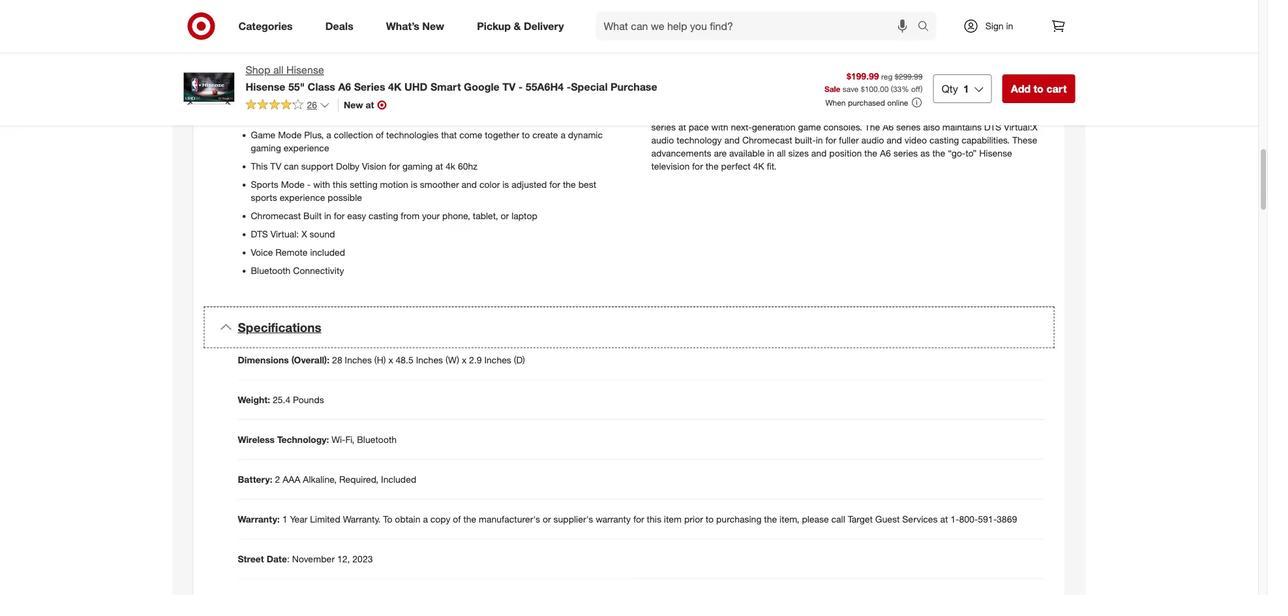Task type: describe. For each thing, give the bounding box(es) containing it.
shop
[[246, 64, 270, 76]]

auto
[[894, 108, 912, 120]]

33
[[893, 84, 902, 94]]

wi-
[[332, 434, 346, 445]]

series down the video
[[894, 147, 918, 159]]

quality
[[823, 69, 850, 80]]

voice remote included
[[251, 247, 345, 258]]

in right the built
[[324, 210, 331, 221]]

sports
[[251, 192, 277, 203]]

3869
[[997, 513, 1018, 525]]

2 vertical spatial to
[[706, 513, 714, 525]]

this inside sports mode - with this setting motion is smoother and color is adjusted for the best sports experience possible
[[333, 179, 347, 190]]

picture
[[792, 69, 820, 80]]

casting inside description the hisense a6 series adds more picture quality enhancements and an operating system upgrade for the perfect 4k fit for consumers looking for options and affordability.  adding filmmaker mode reproduces movie content the way the director originally intended and adding game mode plus with variable refresh rate at 4k 60hz and auto low latency mode keeps the a6 series at pace with next-generation game consoles.  the a6 series also maintains dts virtual:x audio technology and chromecast built-in for fuller audio and video casting capabilities.  these advancements are available in all sizes and position the a6 series as the "go-to" hisense television for the perfect 4k fit.
[[930, 134, 960, 146]]

definition
[[308, 74, 347, 86]]

0 vertical spatial with
[[725, 108, 742, 120]]

at left 4k
[[435, 160, 443, 172]]

in down game
[[816, 134, 823, 146]]

55a6h4
[[526, 80, 564, 93]]

of inside game mode plus, a collection of technologies that come together to create a dynamic gaming experience
[[376, 129, 384, 141]]

- inside sports mode - with this setting motion is smoother and color is adjusted for the best sports experience possible
[[307, 179, 311, 190]]

1 vertical spatial dts
[[251, 228, 268, 240]]

and right %
[[913, 82, 928, 94]]

hisense up 55"
[[287, 64, 324, 76]]

4k left fit on the right of page
[[749, 82, 760, 94]]

for right $ in the top right of the page
[[867, 82, 877, 94]]

as
[[921, 147, 930, 159]]

and down built-
[[812, 147, 827, 159]]

1 vertical spatial this
[[647, 513, 662, 525]]

0 horizontal spatial vision
[[277, 111, 301, 122]]

1 horizontal spatial -
[[519, 80, 523, 93]]

1 horizontal spatial new
[[422, 20, 445, 32]]

100.00
[[865, 84, 889, 94]]

weight:
[[238, 394, 270, 405]]

1 vertical spatial tv
[[270, 160, 281, 172]]

mode inside game mode plus, a collection of technologies that come together to create a dynamic gaming experience
[[278, 129, 302, 141]]

special
[[571, 80, 608, 93]]

60hz
[[458, 160, 478, 172]]

for down consoles.
[[826, 134, 837, 146]]

1 audio from the left
[[652, 134, 674, 146]]

$
[[861, 84, 865, 94]]

aaa
[[283, 474, 301, 485]]

intended
[[955, 95, 991, 107]]

available
[[730, 147, 765, 159]]

sound
[[310, 228, 335, 240]]

:
[[287, 553, 290, 565]]

game mode plus, a collection of technologies that come together to create a dynamic gaming experience
[[251, 129, 603, 154]]

new at
[[344, 99, 374, 111]]

specifications button
[[204, 307, 1055, 348]]

in right sign
[[1007, 20, 1014, 32]]

0 vertical spatial perfect
[[717, 82, 747, 94]]

2 vertical spatial the
[[865, 121, 881, 133]]

smart
[[431, 80, 461, 93]]

game inside description the hisense a6 series adds more picture quality enhancements and an operating system upgrade for the perfect 4k fit for consumers looking for options and affordability.  adding filmmaker mode reproduces movie content the way the director originally intended and adding game mode plus with variable refresh rate at 4k 60hz and auto low latency mode keeps the a6 series at pace with next-generation game consoles.  the a6 series also maintains dts virtual:x audio technology and chromecast built-in for fuller audio and video casting capabilities.  these advancements are available in all sizes and position the a6 series as the "go-to" hisense television for the perfect 4k fit.
[[652, 108, 676, 120]]

to"
[[966, 147, 977, 159]]

categories link
[[227, 12, 309, 40]]

low
[[914, 108, 928, 120]]

google up come
[[457, 93, 486, 104]]

1 vertical spatial gaming
[[403, 160, 433, 172]]

content
[[799, 95, 830, 107]]

built
[[304, 210, 322, 221]]

together
[[485, 129, 520, 141]]

1 vertical spatial perfect
[[721, 160, 751, 172]]

are
[[714, 147, 727, 159]]

sports
[[251, 179, 279, 190]]

prior
[[685, 513, 703, 525]]

wireless technology: wi-fi, bluetooth
[[238, 434, 397, 445]]

$299.99
[[895, 72, 923, 81]]

rate
[[810, 108, 826, 120]]

26 link
[[246, 98, 330, 113]]

please
[[802, 513, 829, 525]]

all inside description the hisense a6 series adds more picture quality enhancements and an operating system upgrade for the perfect 4k fit for consumers looking for options and affordability.  adding filmmaker mode reproduces movie content the way the director originally intended and adding game mode plus with variable refresh rate at 4k 60hz and auto low latency mode keeps the a6 series at pace with next-generation game consoles.  the a6 series also maintains dts virtual:x audio technology and chromecast built-in for fuller audio and video casting capabilities.  these advancements are available in all sizes and position the a6 series as the "go-to" hisense television for the perfect 4k fit.
[[777, 147, 786, 159]]

maintains
[[943, 121, 982, 133]]

at left 1- in the bottom of the page
[[941, 513, 949, 525]]

street date : november 12, 2023
[[238, 553, 373, 565]]

4k up consoles.
[[838, 108, 850, 120]]

1 vertical spatial of
[[453, 513, 461, 525]]

item
[[664, 513, 682, 525]]

dts inside description the hisense a6 series adds more picture quality enhancements and an operating system upgrade for the perfect 4k fit for consumers looking for options and affordability.  adding filmmaker mode reproduces movie content the way the director originally intended and adding game mode plus with variable refresh rate at 4k 60hz and auto low latency mode keeps the a6 series at pace with next-generation game consoles.  the a6 series also maintains dts virtual:x audio technology and chromecast built-in for fuller audio and video casting capabilities.  these advancements are available in all sizes and position the a6 series as the "go-to" hisense television for the perfect 4k fit.
[[985, 121, 1002, 133]]

hisense down capabilities.
[[980, 147, 1013, 159]]

1 vertical spatial casting
[[369, 210, 398, 221]]

for inside sports mode - with this setting motion is smoother and color is adjusted for the best sports experience possible
[[550, 179, 561, 190]]

plus
[[705, 108, 723, 120]]

(
[[891, 84, 893, 94]]

the right copy
[[464, 513, 477, 525]]

mode up "pace"
[[679, 108, 703, 120]]

for left 'easy'
[[334, 210, 345, 221]]

search
[[912, 21, 943, 34]]

weight: 25.4 pounds
[[238, 394, 324, 405]]

keeps
[[989, 108, 1014, 120]]

hisense down description
[[670, 69, 703, 80]]

sign
[[986, 20, 1004, 32]]

for up motion
[[389, 160, 400, 172]]

2.9
[[469, 354, 482, 366]]

color
[[480, 179, 500, 190]]

for down advancements
[[693, 160, 703, 172]]

the left item,
[[764, 513, 777, 525]]

sign in link
[[953, 12, 1034, 40]]

more
[[768, 69, 789, 80]]

What can we help you find? suggestions appear below search field
[[596, 12, 921, 40]]

limited
[[310, 513, 341, 525]]

you
[[329, 93, 344, 104]]

a left the little at left top
[[388, 93, 393, 104]]

to
[[383, 513, 393, 525]]

for right fit on the right of page
[[773, 82, 784, 94]]

required,
[[339, 474, 379, 485]]

experience inside game mode plus, a collection of technologies that come together to create a dynamic gaming experience
[[284, 142, 329, 154]]

a right create
[[561, 129, 566, 141]]

1 vertical spatial the
[[251, 93, 266, 104]]

2023
[[353, 553, 373, 565]]

image of hisense 55" class a6 series 4k uhd smart google tv - 55a6h4 -special purchase image
[[183, 63, 235, 115]]

deals
[[325, 20, 354, 32]]

0 horizontal spatial or
[[501, 210, 509, 221]]

ultra
[[265, 74, 284, 86]]

date
[[267, 553, 287, 565]]

series down filmmaker
[[652, 121, 676, 133]]

operating
[[946, 69, 985, 80]]

obtain
[[395, 513, 421, 525]]

48.5
[[396, 354, 414, 366]]

1 vertical spatial bluetooth
[[357, 434, 397, 445]]

a left copy
[[423, 513, 428, 525]]

create
[[533, 129, 558, 141]]

entertainment
[[269, 93, 327, 104]]

possible
[[328, 192, 362, 203]]

hisense down shop
[[246, 80, 286, 93]]

the down are
[[706, 160, 719, 172]]

at down "when"
[[828, 108, 836, 120]]

1 inches from the left
[[345, 354, 372, 366]]

best
[[579, 179, 597, 190]]

consoles.
[[824, 121, 863, 133]]

fi,
[[346, 434, 355, 445]]

built-
[[795, 134, 816, 146]]

pace
[[689, 121, 709, 133]]

and down next-
[[725, 134, 740, 146]]

1 horizontal spatial vision
[[362, 160, 387, 172]]

a6 down adding
[[1032, 108, 1043, 120]]

series left adds
[[719, 69, 743, 80]]

the up plus
[[702, 82, 715, 94]]

the right as
[[933, 147, 946, 159]]

services
[[903, 513, 938, 525]]

hdr10
[[344, 111, 373, 122]]

motion
[[380, 179, 408, 190]]

call
[[832, 513, 846, 525]]

connectivity
[[293, 265, 344, 276]]

adds
[[746, 69, 766, 80]]



Task type: vqa. For each thing, say whether or not it's contained in the screenshot.
first 'Add to cart' from left
no



Task type: locate. For each thing, give the bounding box(es) containing it.
qty 1
[[942, 82, 970, 95]]

2 horizontal spatial -
[[567, 80, 571, 93]]

in
[[1007, 20, 1014, 32], [816, 134, 823, 146], [768, 147, 775, 159], [324, 210, 331, 221]]

0 vertical spatial the
[[652, 69, 667, 80]]

- right 55a6h4
[[567, 80, 571, 93]]

also
[[924, 121, 940, 133]]

shop all hisense hisense 55" class a6 series 4k uhd smart google tv - 55a6h4 -special purchase
[[246, 64, 658, 93]]

pounds
[[293, 394, 324, 405]]

1 vertical spatial experience
[[280, 192, 325, 203]]

1 horizontal spatial audio
[[862, 134, 885, 146]]

0 vertical spatial tv
[[503, 80, 516, 93]]

game inside game mode plus, a collection of technologies that come together to create a dynamic gaming experience
[[251, 129, 276, 141]]

adding
[[982, 82, 1011, 94]]

refresh
[[779, 108, 807, 120]]

this tv can support dolby vision for gaming at 4k 60hz
[[251, 160, 478, 172]]

25.4
[[273, 394, 291, 405]]

0 vertical spatial dts
[[985, 121, 1002, 133]]

vision up setting
[[362, 160, 387, 172]]

0 horizontal spatial dolby
[[251, 111, 274, 122]]

at left "pace"
[[679, 121, 686, 133]]

1 vertical spatial new
[[344, 99, 363, 111]]

purchase
[[611, 80, 658, 93]]

a6 down description
[[705, 69, 716, 80]]

a6 right class
[[338, 80, 351, 93]]

uhd
[[405, 80, 428, 93]]

delivery
[[524, 20, 564, 32]]

1 for qty
[[964, 82, 970, 95]]

variable
[[745, 108, 776, 120]]

easy
[[347, 210, 366, 221]]

experience inside sports mode - with this setting motion is smoother and color is adjusted for the best sports experience possible
[[280, 192, 325, 203]]

2 is from the left
[[503, 179, 509, 190]]

tv left 55a6h4
[[503, 80, 516, 93]]

add to cart
[[1011, 82, 1067, 95]]

gaming up "this"
[[251, 142, 281, 154]]

0 horizontal spatial game
[[251, 129, 276, 141]]

purchasing
[[717, 513, 762, 525]]

4k left fit.
[[753, 160, 765, 172]]

1 left "year"
[[282, 513, 287, 525]]

to left create
[[522, 129, 530, 141]]

when purchased online
[[826, 98, 909, 107]]

reproduces
[[723, 95, 769, 107]]

1 vertical spatial vision
[[362, 160, 387, 172]]

1 horizontal spatial dts
[[985, 121, 1002, 133]]

new up hdr10
[[344, 99, 363, 111]]

phone,
[[443, 210, 470, 221]]

4k
[[251, 74, 262, 86], [388, 80, 402, 93], [749, 82, 760, 94], [838, 108, 850, 120], [753, 160, 765, 172]]

in up fit.
[[768, 147, 775, 159]]

1 horizontal spatial or
[[543, 513, 551, 525]]

- left 55a6h4
[[519, 80, 523, 93]]

virtual:x
[[1004, 121, 1038, 133]]

for up filmmaker
[[688, 82, 699, 94]]

of right collection at top left
[[376, 129, 384, 141]]

sale
[[825, 84, 841, 94]]

(overall):
[[292, 354, 330, 366]]

0 horizontal spatial tv
[[270, 160, 281, 172]]

battery: 2 aaa alkaline, required, included
[[238, 474, 417, 485]]

tv inside shop all hisense hisense 55" class a6 series 4k uhd smart google tv - 55a6h4 -special purchase
[[503, 80, 516, 93]]

0 horizontal spatial audio
[[652, 134, 674, 146]]

1 vertical spatial chromecast
[[251, 210, 301, 221]]

0 horizontal spatial gaming
[[251, 142, 281, 154]]

dolby vision hdr and hdr10
[[251, 111, 373, 122]]

come
[[460, 129, 483, 141]]

and down 'online'
[[876, 108, 891, 120]]

perfect up reproduces
[[717, 82, 747, 94]]

2 audio from the left
[[862, 134, 885, 146]]

with down plus
[[712, 121, 729, 133]]

search button
[[912, 12, 943, 43]]

1 vertical spatial from
[[401, 210, 420, 221]]

is right motion
[[411, 179, 418, 190]]

1 vertical spatial to
[[522, 129, 530, 141]]

all inside shop all hisense hisense 55" class a6 series 4k uhd smart google tv - 55a6h4 -special purchase
[[273, 64, 284, 76]]

and up )
[[916, 69, 931, 80]]

voice
[[251, 247, 273, 258]]

tablet,
[[473, 210, 498, 221]]

sports mode - with this setting motion is smoother and color is adjusted for the best sports experience possible
[[251, 179, 597, 203]]

at right 'love.'
[[366, 99, 374, 111]]

casting up "go-
[[930, 134, 960, 146]]

is right 'color'
[[503, 179, 509, 190]]

and down you
[[326, 111, 341, 122]]

0 vertical spatial game
[[652, 108, 676, 120]]

- down support
[[307, 179, 311, 190]]

mode down can
[[281, 179, 305, 190]]

of right copy
[[453, 513, 461, 525]]

your
[[422, 210, 440, 221]]

mode left plus,
[[278, 129, 302, 141]]

year
[[290, 513, 308, 525]]

to right prior
[[706, 513, 714, 525]]

1 horizontal spatial inches
[[416, 354, 443, 366]]

0 horizontal spatial dts
[[251, 228, 268, 240]]

high
[[286, 74, 305, 86]]

2 inches from the left
[[416, 354, 443, 366]]

0 vertical spatial dolby
[[251, 111, 274, 122]]

1 horizontal spatial this
[[647, 513, 662, 525]]

1 is from the left
[[411, 179, 418, 190]]

highlights
[[238, 50, 288, 63]]

0 horizontal spatial to
[[522, 129, 530, 141]]

0 vertical spatial casting
[[930, 134, 960, 146]]

warranty
[[596, 513, 631, 525]]

1 horizontal spatial 1
[[964, 82, 970, 95]]

audio
[[652, 134, 674, 146], [862, 134, 885, 146]]

60hz
[[852, 108, 873, 120]]

1 horizontal spatial to
[[706, 513, 714, 525]]

to inside game mode plus, a collection of technologies that come together to create a dynamic gaming experience
[[522, 129, 530, 141]]

2 vertical spatial with
[[313, 179, 330, 190]]

0 vertical spatial to
[[1034, 82, 1044, 95]]

1 horizontal spatial game
[[652, 108, 676, 120]]

1 horizontal spatial casting
[[930, 134, 960, 146]]

for right "warranty"
[[634, 513, 645, 525]]

these
[[1013, 134, 1038, 146]]

inches left (w)
[[416, 354, 443, 366]]

vision down entertainment at left
[[277, 111, 301, 122]]

1 vertical spatial or
[[543, 513, 551, 525]]

0 horizontal spatial from
[[401, 210, 420, 221]]

x right (h)
[[389, 354, 393, 366]]

1 vertical spatial all
[[777, 147, 786, 159]]

%
[[902, 84, 910, 94]]

(d)
[[514, 354, 525, 366]]

1 vertical spatial dolby
[[336, 160, 360, 172]]

0 horizontal spatial x
[[389, 354, 393, 366]]

a6 down auto at the right
[[883, 121, 894, 133]]

0 vertical spatial gaming
[[251, 142, 281, 154]]

0 vertical spatial this
[[333, 179, 347, 190]]

experience up the built
[[280, 192, 325, 203]]

1 horizontal spatial all
[[777, 147, 786, 159]]

setting
[[350, 179, 378, 190]]

$199.99 reg $299.99 sale save $ 100.00 ( 33 % off )
[[825, 70, 923, 94]]

1 vertical spatial with
[[712, 121, 729, 133]]

the down "ultra"
[[251, 93, 266, 104]]

1 horizontal spatial from
[[435, 93, 454, 104]]

1 horizontal spatial dolby
[[336, 160, 360, 172]]

save
[[843, 84, 859, 94]]

1 horizontal spatial tv
[[503, 80, 516, 93]]

1-
[[951, 513, 960, 525]]

1 down operating
[[964, 82, 970, 95]]

1 horizontal spatial chromecast
[[743, 134, 793, 146]]

0 horizontal spatial 1
[[282, 513, 287, 525]]

details button
[[204, 3, 1055, 45]]

love.
[[346, 93, 365, 104]]

0 horizontal spatial bluetooth
[[251, 265, 291, 276]]

the
[[702, 82, 715, 94], [833, 95, 846, 107], [867, 95, 880, 107], [1016, 108, 1029, 120], [865, 147, 878, 159], [933, 147, 946, 159], [706, 160, 719, 172], [563, 179, 576, 190], [464, 513, 477, 525], [764, 513, 777, 525]]

audio right fuller in the top right of the page
[[862, 134, 885, 146]]

1 horizontal spatial gaming
[[403, 160, 433, 172]]

technology:
[[277, 434, 329, 445]]

0 horizontal spatial new
[[344, 99, 363, 111]]

bluetooth right fi,
[[357, 434, 397, 445]]

mode up plus
[[697, 95, 720, 107]]

dolby down "ultra"
[[251, 111, 274, 122]]

4k inside shop all hisense hisense 55" class a6 series 4k uhd smart google tv - 55a6h4 -special purchase
[[388, 80, 402, 93]]

1 horizontal spatial x
[[462, 354, 467, 366]]

or left supplier's
[[543, 513, 551, 525]]

dts up capabilities.
[[985, 121, 1002, 133]]

1
[[964, 82, 970, 95], [282, 513, 287, 525]]

inches
[[345, 354, 372, 366], [416, 354, 443, 366], [485, 354, 512, 366]]

november
[[292, 553, 335, 565]]

with
[[368, 93, 386, 104]]

dts up voice
[[251, 228, 268, 240]]

the up upgrade
[[652, 69, 667, 80]]

"go-
[[948, 147, 966, 159]]

12,
[[337, 553, 350, 565]]

2 horizontal spatial to
[[1034, 82, 1044, 95]]

wireless
[[238, 434, 275, 445]]

affordability.
[[931, 82, 980, 94]]

guest
[[876, 513, 900, 525]]

0 horizontal spatial -
[[307, 179, 311, 190]]

0 vertical spatial 1
[[964, 82, 970, 95]]

1 vertical spatial 1
[[282, 513, 287, 525]]

2 horizontal spatial inches
[[485, 354, 512, 366]]

1 horizontal spatial is
[[503, 179, 509, 190]]

battery:
[[238, 474, 273, 485]]

0 vertical spatial bluetooth
[[251, 265, 291, 276]]

0 horizontal spatial chromecast
[[251, 210, 301, 221]]

the inside sports mode - with this setting motion is smoother and color is adjusted for the best sports experience possible
[[563, 179, 576, 190]]

the entertainment you love. with a little help from google
[[251, 93, 486, 104]]

and down "60hz"
[[462, 179, 477, 190]]

casting right 'easy'
[[369, 210, 398, 221]]

capabilities.
[[962, 134, 1010, 146]]

director
[[882, 95, 914, 107]]

google
[[464, 80, 500, 93], [457, 93, 486, 104]]

3 inches from the left
[[485, 354, 512, 366]]

a right plus,
[[327, 129, 331, 141]]

the down 100.00 on the right top of the page
[[867, 95, 880, 107]]

add to cart button
[[1003, 74, 1076, 103]]

originally
[[916, 95, 953, 107]]

adding
[[1012, 95, 1040, 107]]

hdr
[[304, 111, 323, 122]]

movie
[[772, 95, 796, 107]]

generation
[[752, 121, 796, 133]]

4k left uhd
[[388, 80, 402, 93]]

laptop
[[512, 210, 538, 221]]

the up virtual:x
[[1016, 108, 1029, 120]]

deals link
[[314, 12, 370, 40]]

1 x from the left
[[389, 354, 393, 366]]

for right adjusted
[[550, 179, 561, 190]]

mode inside sports mode - with this setting motion is smoother and color is adjusted for the best sports experience possible
[[281, 179, 305, 190]]

2 horizontal spatial the
[[865, 121, 881, 133]]

or right the tablet,
[[501, 210, 509, 221]]

gaming inside game mode plus, a collection of technologies that come together to create a dynamic gaming experience
[[251, 142, 281, 154]]

1 horizontal spatial the
[[652, 69, 667, 80]]

0 horizontal spatial the
[[251, 93, 266, 104]]

4k ultra high definition
[[251, 74, 347, 86]]

experience down plus,
[[284, 142, 329, 154]]

filmmaker
[[652, 95, 694, 107]]

(w)
[[446, 354, 459, 366]]

chromecast down generation
[[743, 134, 793, 146]]

sign in
[[986, 20, 1014, 32]]

alkaline,
[[303, 474, 337, 485]]

and inside sports mode - with this setting motion is smoother and color is adjusted for the best sports experience possible
[[462, 179, 477, 190]]

1 vertical spatial game
[[251, 129, 276, 141]]

a6 left as
[[880, 147, 891, 159]]

0 horizontal spatial this
[[333, 179, 347, 190]]

chromecast inside description the hisense a6 series adds more picture quality enhancements and an operating system upgrade for the perfect 4k fit for consumers looking for options and affordability.  adding filmmaker mode reproduces movie content the way the director originally intended and adding game mode plus with variable refresh rate at 4k 60hz and auto low latency mode keeps the a6 series at pace with next-generation game consoles.  the a6 series also maintains dts virtual:x audio technology and chromecast built-in for fuller audio and video casting capabilities.  these advancements are available in all sizes and position the a6 series as the "go-to" hisense television for the perfect 4k fit.
[[743, 134, 793, 146]]

0 vertical spatial of
[[376, 129, 384, 141]]

2 x from the left
[[462, 354, 467, 366]]

and left the video
[[887, 134, 902, 146]]

google inside shop all hisense hisense 55" class a6 series 4k uhd smart google tv - 55a6h4 -special purchase
[[464, 80, 500, 93]]

0 vertical spatial experience
[[284, 142, 329, 154]]

all left "sizes"
[[777, 147, 786, 159]]

0 vertical spatial chromecast
[[743, 134, 793, 146]]

television
[[652, 160, 690, 172]]

series down auto at the right
[[897, 121, 921, 133]]

bluetooth connectivity
[[251, 265, 344, 276]]

1 horizontal spatial of
[[453, 513, 461, 525]]

options
[[880, 82, 910, 94]]

0 vertical spatial all
[[273, 64, 284, 76]]

with down support
[[313, 179, 330, 190]]

0 vertical spatial new
[[422, 20, 445, 32]]

0 vertical spatial vision
[[277, 111, 301, 122]]

tv left can
[[270, 160, 281, 172]]

1 horizontal spatial bluetooth
[[357, 434, 397, 445]]

0 horizontal spatial all
[[273, 64, 284, 76]]

1 for warranty:
[[282, 513, 287, 525]]

x
[[389, 354, 393, 366], [462, 354, 467, 366]]

4k left "ultra"
[[251, 74, 262, 86]]

800-
[[960, 513, 978, 525]]

55"
[[288, 80, 305, 93]]

0 horizontal spatial inches
[[345, 354, 372, 366]]

0 horizontal spatial is
[[411, 179, 418, 190]]

0 horizontal spatial casting
[[369, 210, 398, 221]]

the right position on the top right of page
[[865, 147, 878, 159]]

the down sale
[[833, 95, 846, 107]]

0 vertical spatial or
[[501, 210, 509, 221]]

and up keeps
[[994, 95, 1009, 107]]

fuller
[[839, 134, 859, 146]]

the down 60hz
[[865, 121, 881, 133]]

with inside sports mode - with this setting motion is smoother and color is adjusted for the best sports experience possible
[[313, 179, 330, 190]]

with up next-
[[725, 108, 742, 120]]

a6 inside shop all hisense hisense 55" class a6 series 4k uhd smart google tv - 55a6h4 -special purchase
[[338, 80, 351, 93]]

to inside button
[[1034, 82, 1044, 95]]

hisense
[[287, 64, 324, 76], [670, 69, 703, 80], [246, 80, 286, 93], [980, 147, 1013, 159]]

audio up advancements
[[652, 134, 674, 146]]

x left 2.9
[[462, 354, 467, 366]]

0 horizontal spatial of
[[376, 129, 384, 141]]

0 vertical spatial from
[[435, 93, 454, 104]]

game down filmmaker
[[652, 108, 676, 120]]

perfect down 'available'
[[721, 160, 751, 172]]

casting
[[930, 134, 960, 146], [369, 210, 398, 221]]

latency
[[931, 108, 960, 120]]



